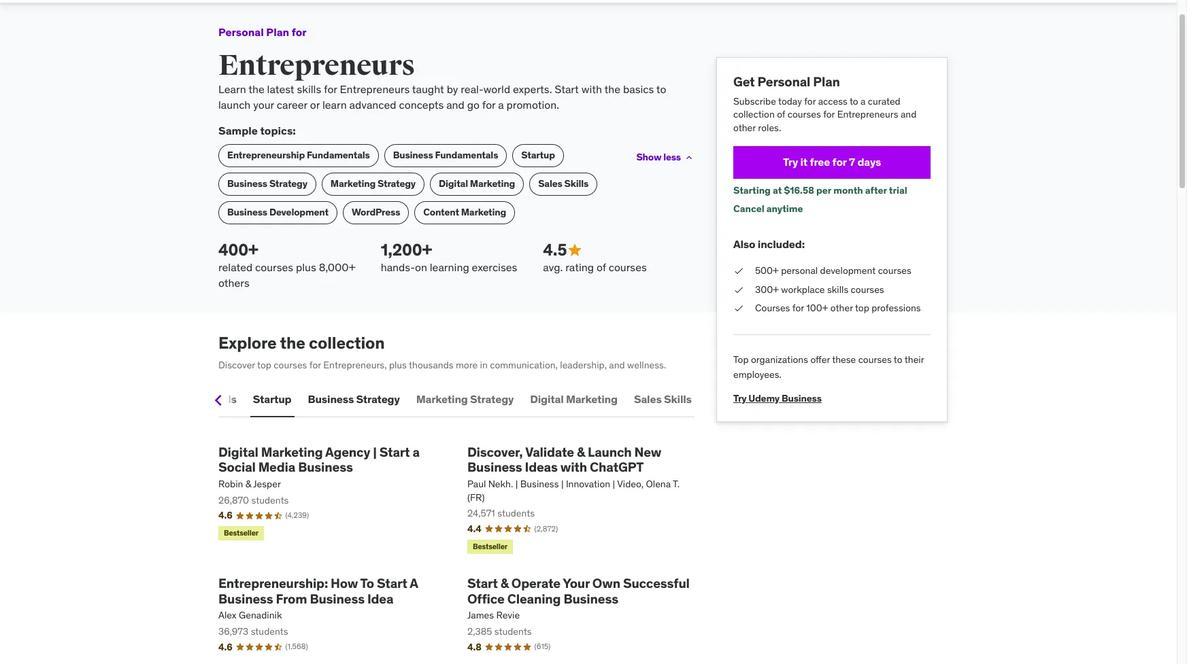 Task type: describe. For each thing, give the bounding box(es) containing it.
courses
[[755, 302, 790, 315]]

explore
[[218, 333, 277, 354]]

more
[[456, 359, 478, 372]]

try for try udemy business
[[734, 393, 747, 405]]

xsmall image inside 'show less' button
[[684, 152, 695, 163]]

avg. rating of courses
[[543, 261, 647, 275]]

learn
[[218, 83, 246, 96]]

| left video,
[[613, 479, 615, 491]]

skills for sales skills link
[[565, 178, 589, 190]]

start inside digital marketing agency | start a social media business robin & jesper 26,870 students
[[380, 444, 410, 460]]

digital inside digital marketing agency | start a social media business robin & jesper 26,870 students
[[218, 444, 258, 460]]

and inside explore the collection discover top courses for entrepreneurs, plus thousands more in communication, leadership, and wellness.
[[609, 359, 625, 372]]

top
[[734, 354, 749, 366]]

skills for sales skills button
[[664, 393, 692, 406]]

related
[[218, 261, 253, 275]]

revie
[[496, 610, 520, 622]]

collection inside explore the collection discover top courses for entrepreneurs, plus thousands more in communication, leadership, and wellness.
[[309, 333, 385, 354]]

| right 'nekh.'
[[516, 479, 518, 491]]

& inside the start & operate your own successful office cleaning business james revie 2,385 students
[[501, 576, 509, 592]]

a
[[410, 576, 418, 592]]

successful
[[623, 576, 690, 592]]

basics
[[623, 83, 654, 96]]

300+ workplace skills courses
[[755, 283, 884, 296]]

top for collection
[[257, 359, 272, 372]]

(1,568)
[[286, 643, 308, 652]]

courses down development
[[851, 283, 884, 296]]

xsmall image
[[734, 302, 745, 316]]

business fundamentals link
[[384, 144, 507, 167]]

collection inside get personal plan subscribe today for access to a curated collection of courses for entrepreneurs and other roles.
[[734, 108, 775, 121]]

office
[[468, 591, 505, 608]]

1 horizontal spatial skills
[[827, 283, 849, 296]]

1,200+
[[381, 239, 432, 260]]

other inside get personal plan subscribe today for access to a curated collection of courses for entrepreneurs and other roles.
[[734, 122, 756, 134]]

marketing up content marketing
[[470, 178, 515, 190]]

experts.
[[513, 83, 552, 96]]

innovation
[[566, 479, 611, 491]]

marketing strategy button
[[414, 384, 517, 416]]

personal plan for
[[218, 25, 307, 39]]

nekh.
[[488, 479, 513, 491]]

offer
[[811, 354, 830, 366]]

and inside learn the latest skills for entrepreneurs taught by real-world experts. start with the basics to launch your career or learn advanced concepts and go for a promotion.
[[447, 98, 465, 111]]

jesper
[[253, 479, 281, 491]]

business development link
[[218, 201, 338, 224]]

500+ personal development courses
[[755, 265, 912, 277]]

today
[[779, 95, 802, 107]]

learning
[[430, 261, 469, 275]]

workplace
[[781, 283, 825, 296]]

discover, validate & launch new business ideas with chatgpt link
[[468, 444, 695, 476]]

marketing inside "link"
[[461, 206, 506, 219]]

start & operate your own successful office cleaning business link
[[468, 576, 695, 608]]

marketing strategy for 'marketing strategy' button at the left bottom of page
[[416, 393, 514, 406]]

also included:
[[734, 237, 805, 251]]

sample
[[218, 124, 258, 138]]

marketing inside button
[[416, 393, 468, 406]]

to inside top organizations offer these courses to their employees.
[[894, 354, 903, 366]]

courses right rating
[[609, 261, 647, 275]]

300+
[[755, 283, 779, 296]]

xsmall image for 500+
[[734, 265, 745, 278]]

own
[[593, 576, 621, 592]]

on
[[415, 261, 427, 275]]

sales skills for sales skills link
[[538, 178, 589, 190]]

to
[[360, 576, 374, 592]]

thousands
[[409, 359, 454, 372]]

days
[[858, 155, 881, 169]]

entrepreneurship: how to start a business from business idea link
[[218, 576, 446, 608]]

alex
[[218, 610, 237, 622]]

cancel
[[734, 203, 765, 215]]

at
[[773, 184, 782, 196]]

0 vertical spatial personal
[[218, 25, 264, 39]]

digital marketing link
[[430, 173, 524, 196]]

your
[[253, 98, 274, 111]]

for right today
[[805, 95, 816, 107]]

(615)
[[535, 643, 551, 652]]

students inside digital marketing agency | start a social media business robin & jesper 26,870 students
[[251, 495, 289, 507]]

try udemy business link
[[734, 382, 822, 405]]

strategy for 'marketing strategy' button at the left bottom of page
[[470, 393, 514, 406]]

show
[[637, 151, 662, 163]]

business inside button
[[116, 393, 162, 406]]

400+ related courses plus 8,000+ others
[[218, 239, 356, 290]]

get
[[734, 73, 755, 90]]

marketing strategy link
[[322, 173, 425, 196]]

learn the latest skills for entrepreneurs taught by real-world experts. start with the basics to launch your career or learn advanced concepts and go for a promotion.
[[218, 83, 667, 111]]

learn
[[323, 98, 347, 111]]

world
[[484, 83, 511, 96]]

discover
[[218, 359, 255, 372]]

courses inside explore the collection discover top courses for entrepreneurs, plus thousands more in communication, leadership, and wellness.
[[274, 359, 307, 372]]

sales skills link
[[530, 173, 598, 196]]

professions
[[872, 302, 921, 315]]

fundamentals for "business fundamentals" button
[[164, 393, 237, 406]]

start inside learn the latest skills for entrepreneurs taught by real-world experts. start with the basics to launch your career or learn advanced concepts and go for a promotion.
[[555, 83, 579, 96]]

& inside digital marketing agency | start a social media business robin & jesper 26,870 students
[[245, 479, 251, 491]]

olena
[[646, 479, 671, 491]]

4.6 for digital marketing agency | start a social media business
[[218, 510, 232, 522]]

promotion.
[[507, 98, 559, 111]]

plus inside explore the collection discover top courses for entrepreneurs, plus thousands more in communication, leadership, and wellness.
[[389, 359, 407, 372]]

business inside digital marketing agency | start a social media business robin & jesper 26,870 students
[[298, 460, 353, 476]]

anytime
[[767, 203, 803, 215]]

0 horizontal spatial of
[[597, 261, 606, 275]]

1568 reviews element
[[286, 643, 308, 653]]

cleaning
[[508, 591, 561, 608]]

2,385
[[468, 626, 492, 638]]

courses for 100+ other top professions
[[755, 302, 921, 315]]

entrepreneurship
[[227, 149, 305, 161]]

students inside discover, validate & launch new business ideas with chatgpt paul nekh. | business | innovation | video, olena t. (fr) 24,571 students
[[498, 508, 535, 520]]

digital for digital marketing link
[[439, 178, 468, 190]]

$16.58
[[784, 184, 815, 196]]

business fundamentals button
[[113, 384, 239, 416]]

0 horizontal spatial plan
[[266, 25, 289, 39]]

genadinik
[[239, 610, 282, 622]]

4.8
[[468, 642, 482, 654]]

leadership,
[[560, 359, 607, 372]]

business inside the start & operate your own successful office cleaning business james revie 2,385 students
[[564, 591, 619, 608]]

(4,239)
[[286, 511, 309, 521]]

top organizations offer these courses to their employees.
[[734, 354, 924, 381]]

trial
[[889, 184, 908, 196]]

entrepreneurship: how to start a business from business idea alex genadinik 36,973 students
[[218, 576, 418, 638]]

business inside 'button'
[[308, 393, 354, 406]]

a inside digital marketing agency | start a social media business robin & jesper 26,870 students
[[413, 444, 420, 460]]

| left innovation
[[561, 479, 564, 491]]

get personal plan subscribe today for access to a curated collection of courses for entrepreneurs and other roles.
[[734, 73, 917, 134]]

startup for startup link
[[521, 149, 555, 161]]

udemy
[[749, 393, 780, 405]]

per
[[817, 184, 832, 196]]

access
[[819, 95, 848, 107]]

with inside discover, validate & launch new business ideas with chatgpt paul nekh. | business | innovation | video, olena t. (fr) 24,571 students
[[561, 460, 587, 476]]

digital marketing agency | start a social media business robin & jesper 26,870 students
[[218, 444, 420, 507]]

(fr)
[[468, 492, 485, 504]]

top for 100+
[[855, 302, 870, 315]]

400+
[[218, 239, 258, 260]]

topics:
[[260, 124, 296, 138]]

26,870
[[218, 495, 249, 507]]



Task type: vqa. For each thing, say whether or not it's contained in the screenshot.
research
no



Task type: locate. For each thing, give the bounding box(es) containing it.
startup up sales skills link
[[521, 149, 555, 161]]

0 vertical spatial other
[[734, 122, 756, 134]]

0 horizontal spatial skills
[[297, 83, 321, 96]]

students inside entrepreneurship: how to start a business from business idea alex genadinik 36,973 students
[[251, 626, 288, 638]]

1 horizontal spatial the
[[280, 333, 305, 354]]

courses right these
[[859, 354, 892, 366]]

plan
[[266, 25, 289, 39], [813, 73, 840, 90]]

digital inside button
[[530, 393, 564, 406]]

0 horizontal spatial the
[[249, 83, 265, 96]]

1 vertical spatial with
[[561, 460, 587, 476]]

to left their
[[894, 354, 903, 366]]

students down the revie
[[495, 626, 532, 638]]

1 horizontal spatial a
[[498, 98, 504, 111]]

try for try it free for 7 days
[[783, 155, 798, 169]]

courses inside top organizations offer these courses to their employees.
[[859, 354, 892, 366]]

500+
[[755, 265, 779, 277]]

1 horizontal spatial of
[[777, 108, 786, 121]]

0 vertical spatial plus
[[296, 261, 316, 275]]

& right robin
[[245, 479, 251, 491]]

medium image
[[567, 242, 583, 259]]

to inside get personal plan subscribe today for access to a curated collection of courses for entrepreneurs and other roles.
[[850, 95, 859, 107]]

strategy down entrepreneurs,
[[356, 393, 400, 406]]

students inside the start & operate your own successful office cleaning business james revie 2,385 students
[[495, 626, 532, 638]]

plan up latest at the top left of page
[[266, 25, 289, 39]]

1 horizontal spatial top
[[855, 302, 870, 315]]

4.6 for entrepreneurship: how to start a business from business idea
[[218, 642, 232, 654]]

0 horizontal spatial sales
[[538, 178, 563, 190]]

0 vertical spatial sales skills
[[538, 178, 589, 190]]

digital marketing down leadership,
[[530, 393, 618, 406]]

0 vertical spatial collection
[[734, 108, 775, 121]]

try left udemy
[[734, 393, 747, 405]]

1 vertical spatial &
[[245, 479, 251, 491]]

0 vertical spatial business strategy
[[227, 178, 308, 190]]

to
[[657, 83, 667, 96], [850, 95, 859, 107], [894, 354, 903, 366]]

1 horizontal spatial try
[[783, 155, 798, 169]]

4.6 down 36,973
[[218, 642, 232, 654]]

courses inside get personal plan subscribe today for access to a curated collection of courses for entrepreneurs and other roles.
[[788, 108, 821, 121]]

start right experts.
[[555, 83, 579, 96]]

wellness.
[[628, 359, 666, 372]]

marketing inside button
[[566, 393, 618, 406]]

previous image
[[208, 390, 229, 411]]

business inside "link"
[[227, 178, 267, 190]]

top inside explore the collection discover top courses for entrepreneurs, plus thousands more in communication, leadership, and wellness.
[[257, 359, 272, 372]]

organizations
[[751, 354, 809, 366]]

xsmall image for 300+
[[734, 283, 745, 297]]

| inside digital marketing agency | start a social media business robin & jesper 26,870 students
[[373, 444, 377, 460]]

top left "professions"
[[855, 302, 870, 315]]

for left 100+
[[793, 302, 804, 315]]

0 vertical spatial with
[[582, 83, 602, 96]]

for left 7 in the right top of the page
[[833, 155, 847, 169]]

with up innovation
[[561, 460, 587, 476]]

1 horizontal spatial fundamentals
[[307, 149, 370, 161]]

2872 reviews element
[[535, 524, 558, 535]]

skills inside learn the latest skills for entrepreneurs taught by real-world experts. start with the basics to launch your career or learn advanced concepts and go for a promotion.
[[297, 83, 321, 96]]

plus inside "400+ related courses plus 8,000+ others"
[[296, 261, 316, 275]]

1 horizontal spatial collection
[[734, 108, 775, 121]]

courses right related
[[255, 261, 293, 275]]

hands-
[[381, 261, 415, 275]]

fundamentals for entrepreneurship fundamentals link
[[307, 149, 370, 161]]

0 horizontal spatial sales skills
[[538, 178, 589, 190]]

latest
[[267, 83, 294, 96]]

marketing strategy down more
[[416, 393, 514, 406]]

business fundamentals
[[393, 149, 498, 161], [116, 393, 237, 406]]

2 vertical spatial xsmall image
[[734, 283, 745, 297]]

strategy down 'in'
[[470, 393, 514, 406]]

1 horizontal spatial business strategy
[[308, 393, 400, 406]]

media
[[258, 460, 295, 476]]

1 vertical spatial marketing strategy
[[416, 393, 514, 406]]

plan up the access
[[813, 73, 840, 90]]

xsmall image down also
[[734, 265, 745, 278]]

1 4.6 from the top
[[218, 510, 232, 522]]

by
[[447, 83, 458, 96]]

sales
[[538, 178, 563, 190], [634, 393, 662, 406]]

strategy for marketing strategy link
[[378, 178, 416, 190]]

0 horizontal spatial other
[[734, 122, 756, 134]]

fundamentals down "discover"
[[164, 393, 237, 406]]

0 vertical spatial digital
[[439, 178, 468, 190]]

skills down wellness.
[[664, 393, 692, 406]]

students down 'nekh.'
[[498, 508, 535, 520]]

entrepreneurs up the advanced
[[340, 83, 410, 96]]

1,200+ hands-on learning exercises
[[381, 239, 517, 275]]

0 horizontal spatial digital marketing
[[439, 178, 515, 190]]

strategy inside button
[[470, 393, 514, 406]]

2 horizontal spatial and
[[901, 108, 917, 121]]

1 horizontal spatial skills
[[664, 393, 692, 406]]

1 horizontal spatial personal
[[758, 73, 811, 90]]

business strategy for 'business strategy' "link" at top
[[227, 178, 308, 190]]

0 vertical spatial plan
[[266, 25, 289, 39]]

0 horizontal spatial digital
[[218, 444, 258, 460]]

fundamentals up marketing strategy link
[[307, 149, 370, 161]]

startup for startup button on the bottom left of the page
[[253, 393, 292, 406]]

1 vertical spatial business strategy
[[308, 393, 400, 406]]

business fundamentals for "business fundamentals" button
[[116, 393, 237, 406]]

1 vertical spatial personal
[[758, 73, 811, 90]]

discover, validate & launch new business ideas with chatgpt paul nekh. | business | innovation | video, olena t. (fr) 24,571 students
[[468, 444, 680, 520]]

startup button
[[250, 384, 294, 416]]

collection
[[734, 108, 775, 121], [309, 333, 385, 354]]

marketing strategy for marketing strategy link
[[331, 178, 416, 190]]

sales skills for sales skills button
[[634, 393, 692, 406]]

these
[[832, 354, 856, 366]]

615 reviews element
[[535, 643, 551, 653]]

courses
[[788, 108, 821, 121], [255, 261, 293, 275], [609, 261, 647, 275], [878, 265, 912, 277], [851, 283, 884, 296], [859, 354, 892, 366], [274, 359, 307, 372]]

the
[[249, 83, 265, 96], [605, 83, 621, 96], [280, 333, 305, 354]]

business strategy link
[[218, 173, 316, 196]]

1 vertical spatial digital marketing
[[530, 393, 618, 406]]

the for latest
[[249, 83, 265, 96]]

try left it
[[783, 155, 798, 169]]

sales down startup link
[[538, 178, 563, 190]]

real-
[[461, 83, 484, 96]]

personal inside get personal plan subscribe today for access to a curated collection of courses for entrepreneurs and other roles.
[[758, 73, 811, 90]]

1 horizontal spatial to
[[850, 95, 859, 107]]

2 horizontal spatial fundamentals
[[435, 149, 498, 161]]

1 vertical spatial bestseller
[[473, 542, 508, 552]]

sales skills down startup link
[[538, 178, 589, 190]]

agency
[[325, 444, 370, 460]]

start up 'james'
[[468, 576, 498, 592]]

2 horizontal spatial digital
[[530, 393, 564, 406]]

with inside learn the latest skills for entrepreneurs taught by real-world experts. start with the basics to launch your career or learn advanced concepts and go for a promotion.
[[582, 83, 602, 96]]

start inside the start & operate your own successful office cleaning business james revie 2,385 students
[[468, 576, 498, 592]]

chatgpt
[[590, 460, 644, 476]]

0 horizontal spatial try
[[734, 393, 747, 405]]

0 vertical spatial sales
[[538, 178, 563, 190]]

1 horizontal spatial bestseller
[[473, 542, 508, 552]]

social
[[218, 460, 256, 476]]

to inside learn the latest skills for entrepreneurs taught by real-world experts. start with the basics to launch your career or learn advanced concepts and go for a promotion.
[[657, 83, 667, 96]]

roles.
[[758, 122, 781, 134]]

0 horizontal spatial plus
[[296, 261, 316, 275]]

ideas
[[525, 460, 558, 476]]

students down genadinik
[[251, 626, 288, 638]]

content marketing link
[[415, 201, 515, 224]]

subscribe
[[734, 95, 776, 107]]

& inside discover, validate & launch new business ideas with chatgpt paul nekh. | business | innovation | video, olena t. (fr) 24,571 students
[[577, 444, 585, 460]]

starting at $16.58 per month after trial cancel anytime
[[734, 184, 908, 215]]

start left a
[[377, 576, 407, 592]]

plan inside get personal plan subscribe today for access to a curated collection of courses for entrepreneurs and other roles.
[[813, 73, 840, 90]]

&
[[577, 444, 585, 460], [245, 479, 251, 491], [501, 576, 509, 592]]

0 horizontal spatial a
[[413, 444, 420, 460]]

bestseller
[[224, 529, 259, 538], [473, 542, 508, 552]]

4.6 down 26,870
[[218, 510, 232, 522]]

other right 100+
[[831, 302, 853, 315]]

business
[[393, 149, 433, 161], [227, 178, 267, 190], [227, 206, 267, 219], [782, 393, 822, 405], [116, 393, 162, 406], [308, 393, 354, 406], [298, 460, 353, 476], [468, 460, 522, 476], [520, 479, 559, 491], [218, 591, 273, 608], [310, 591, 365, 608], [564, 591, 619, 608]]

strategy for 'business strategy' "link" at top
[[269, 178, 308, 190]]

tab navigation element
[[113, 384, 695, 418]]

sales for sales skills link
[[538, 178, 563, 190]]

1 vertical spatial business fundamentals
[[116, 393, 237, 406]]

0 vertical spatial of
[[777, 108, 786, 121]]

with left the basics
[[582, 83, 602, 96]]

plus left thousands
[[389, 359, 407, 372]]

show less
[[637, 151, 681, 163]]

startup down "discover"
[[253, 393, 292, 406]]

and inside get personal plan subscribe today for access to a curated collection of courses for entrepreneurs and other roles.
[[901, 108, 917, 121]]

strategy for business strategy 'button'
[[356, 393, 400, 406]]

0 horizontal spatial personal
[[218, 25, 264, 39]]

| right agency
[[373, 444, 377, 460]]

collection down subscribe at the right of page
[[734, 108, 775, 121]]

sales for sales skills button
[[634, 393, 662, 406]]

students down jesper
[[251, 495, 289, 507]]

2 vertical spatial digital
[[218, 444, 258, 460]]

0 vertical spatial skills
[[297, 83, 321, 96]]

bestseller down 26,870
[[224, 529, 259, 538]]

startup inside button
[[253, 393, 292, 406]]

sales skills inside sales skills button
[[634, 393, 692, 406]]

startup
[[521, 149, 555, 161], [253, 393, 292, 406]]

marketing inside digital marketing agency | start a social media business robin & jesper 26,870 students
[[261, 444, 323, 460]]

start & operate your own successful office cleaning business james revie 2,385 students
[[468, 576, 690, 638]]

2 horizontal spatial the
[[605, 83, 621, 96]]

a left curated
[[861, 95, 866, 107]]

avg.
[[543, 261, 563, 275]]

a down 'world'
[[498, 98, 504, 111]]

100+
[[807, 302, 829, 315]]

courses down today
[[788, 108, 821, 121]]

skills
[[297, 83, 321, 96], [827, 283, 849, 296]]

courses up startup button on the bottom left of the page
[[274, 359, 307, 372]]

1 vertical spatial sales skills
[[634, 393, 692, 406]]

0 horizontal spatial top
[[257, 359, 272, 372]]

fundamentals
[[307, 149, 370, 161], [435, 149, 498, 161], [164, 393, 237, 406]]

0 vertical spatial top
[[855, 302, 870, 315]]

1 vertical spatial of
[[597, 261, 606, 275]]

0 horizontal spatial fundamentals
[[164, 393, 237, 406]]

1 vertical spatial xsmall image
[[734, 265, 745, 278]]

career
[[277, 98, 308, 111]]

t.
[[673, 479, 680, 491]]

start right agency
[[380, 444, 410, 460]]

personal up today
[[758, 73, 811, 90]]

0 vertical spatial &
[[577, 444, 585, 460]]

1 horizontal spatial sales skills
[[634, 393, 692, 406]]

fundamentals up digital marketing link
[[435, 149, 498, 161]]

strategy inside 'button'
[[356, 393, 400, 406]]

top
[[855, 302, 870, 315], [257, 359, 272, 372]]

start
[[555, 83, 579, 96], [380, 444, 410, 460], [377, 576, 407, 592], [468, 576, 498, 592]]

|
[[373, 444, 377, 460], [516, 479, 518, 491], [561, 479, 564, 491], [613, 479, 615, 491]]

2 4.6 from the top
[[218, 642, 232, 654]]

business fundamentals for business fundamentals link at top left
[[393, 149, 498, 161]]

1 horizontal spatial business fundamentals
[[393, 149, 498, 161]]

business strategy down entrepreneurs,
[[308, 393, 400, 406]]

of down today
[[777, 108, 786, 121]]

the left the basics
[[605, 83, 621, 96]]

less
[[664, 151, 681, 163]]

business strategy inside "link"
[[227, 178, 308, 190]]

development
[[269, 206, 329, 219]]

business strategy inside 'button'
[[308, 393, 400, 406]]

xsmall image
[[684, 152, 695, 163], [734, 265, 745, 278], [734, 283, 745, 297]]

1 vertical spatial plan
[[813, 73, 840, 90]]

for left entrepreneurs,
[[310, 359, 321, 372]]

taught
[[412, 83, 444, 96]]

business strategy for business strategy 'button'
[[308, 393, 400, 406]]

entrepreneurs down curated
[[838, 108, 899, 121]]

sales inside sales skills button
[[634, 393, 662, 406]]

1 vertical spatial startup
[[253, 393, 292, 406]]

it
[[801, 155, 808, 169]]

1 vertical spatial collection
[[309, 333, 385, 354]]

for up latest at the top left of page
[[292, 25, 307, 39]]

other left roles.
[[734, 122, 756, 134]]

sales skills inside sales skills link
[[538, 178, 589, 190]]

communication,
[[490, 359, 558, 372]]

skills inside button
[[664, 393, 692, 406]]

other
[[734, 122, 756, 134], [831, 302, 853, 315]]

skills up the medium image
[[565, 178, 589, 190]]

1 vertical spatial skills
[[664, 393, 692, 406]]

1 vertical spatial 4.6
[[218, 642, 232, 654]]

marketing strategy inside button
[[416, 393, 514, 406]]

video,
[[617, 479, 644, 491]]

0 vertical spatial business fundamentals
[[393, 149, 498, 161]]

0 horizontal spatial to
[[657, 83, 667, 96]]

0 vertical spatial try
[[783, 155, 798, 169]]

strategy down entrepreneurship fundamentals link
[[269, 178, 308, 190]]

xsmall image right less
[[684, 152, 695, 163]]

digital marketing for digital marketing button
[[530, 393, 618, 406]]

the inside explore the collection discover top courses for entrepreneurs, plus thousands more in communication, leadership, and wellness.
[[280, 333, 305, 354]]

digital
[[439, 178, 468, 190], [530, 393, 564, 406], [218, 444, 258, 460]]

plus left "8,000+"
[[296, 261, 316, 275]]

digital down business fundamentals link at top left
[[439, 178, 468, 190]]

0 horizontal spatial startup
[[253, 393, 292, 406]]

1 horizontal spatial other
[[831, 302, 853, 315]]

a
[[861, 95, 866, 107], [498, 98, 504, 111], [413, 444, 420, 460]]

to right the basics
[[657, 83, 667, 96]]

digital marketing for digital marketing link
[[439, 178, 515, 190]]

2 horizontal spatial &
[[577, 444, 585, 460]]

personal
[[218, 25, 264, 39], [758, 73, 811, 90]]

1 horizontal spatial and
[[609, 359, 625, 372]]

the right explore
[[280, 333, 305, 354]]

marketing up wordpress
[[331, 178, 376, 190]]

1 vertical spatial other
[[831, 302, 853, 315]]

collection up entrepreneurs,
[[309, 333, 385, 354]]

a down tab navigation element
[[413, 444, 420, 460]]

& left operate
[[501, 576, 509, 592]]

marketing strategy up wordpress
[[331, 178, 416, 190]]

0 horizontal spatial bestseller
[[224, 529, 259, 538]]

curated
[[868, 95, 901, 107]]

courses inside "400+ related courses plus 8,000+ others"
[[255, 261, 293, 275]]

sample topics:
[[218, 124, 296, 138]]

0 horizontal spatial business fundamentals
[[116, 393, 237, 406]]

0 horizontal spatial and
[[447, 98, 465, 111]]

digital marketing up content marketing
[[439, 178, 515, 190]]

marketing down thousands
[[416, 393, 468, 406]]

personal up learn
[[218, 25, 264, 39]]

0 horizontal spatial skills
[[565, 178, 589, 190]]

how
[[331, 576, 358, 592]]

1 vertical spatial plus
[[389, 359, 407, 372]]

0 horizontal spatial collection
[[309, 333, 385, 354]]

of
[[777, 108, 786, 121], [597, 261, 606, 275]]

digital marketing inside button
[[530, 393, 618, 406]]

after
[[866, 184, 887, 196]]

bestseller down the 4.4
[[473, 542, 508, 552]]

to right the access
[[850, 95, 859, 107]]

sales inside sales skills link
[[538, 178, 563, 190]]

courses up "professions"
[[878, 265, 912, 277]]

0 vertical spatial digital marketing
[[439, 178, 515, 190]]

1 horizontal spatial plus
[[389, 359, 407, 372]]

0 vertical spatial skills
[[565, 178, 589, 190]]

0 vertical spatial bestseller
[[224, 529, 259, 538]]

entrepreneurs
[[218, 49, 415, 83], [340, 83, 410, 96], [838, 108, 899, 121]]

business strategy down entrepreneurship
[[227, 178, 308, 190]]

1 horizontal spatial startup
[[521, 149, 555, 161]]

entrepreneurs inside get personal plan subscribe today for access to a curated collection of courses for entrepreneurs and other roles.
[[838, 108, 899, 121]]

a inside learn the latest skills for entrepreneurs taught by real-world experts. start with the basics to launch your career or learn advanced concepts and go for a promotion.
[[498, 98, 504, 111]]

0 horizontal spatial business strategy
[[227, 178, 308, 190]]

1 vertical spatial try
[[734, 393, 747, 405]]

bestseller for discover, validate & launch new business ideas with chatgpt
[[473, 542, 508, 552]]

business fundamentals inside business fundamentals link
[[393, 149, 498, 161]]

content
[[424, 206, 459, 219]]

a inside get personal plan subscribe today for access to a curated collection of courses for entrepreneurs and other roles.
[[861, 95, 866, 107]]

robin
[[218, 479, 243, 491]]

& left launch
[[577, 444, 585, 460]]

4.5
[[543, 239, 567, 260]]

of inside get personal plan subscribe today for access to a curated collection of courses for entrepreneurs and other roles.
[[777, 108, 786, 121]]

exercises
[[472, 261, 517, 275]]

of right rating
[[597, 261, 606, 275]]

0 vertical spatial startup
[[521, 149, 555, 161]]

24,571
[[468, 508, 495, 520]]

1 horizontal spatial plan
[[813, 73, 840, 90]]

strategy up wordpress
[[378, 178, 416, 190]]

the up your
[[249, 83, 265, 96]]

1 horizontal spatial sales
[[634, 393, 662, 406]]

bestseller for digital marketing agency | start a social media business
[[224, 529, 259, 538]]

month
[[834, 184, 863, 196]]

1 horizontal spatial &
[[501, 576, 509, 592]]

marketing down digital marketing link
[[461, 206, 506, 219]]

discover,
[[468, 444, 523, 460]]

sales down wellness.
[[634, 393, 662, 406]]

for up learn
[[324, 83, 337, 96]]

digital for digital marketing button
[[530, 393, 564, 406]]

1 vertical spatial digital
[[530, 393, 564, 406]]

0 vertical spatial xsmall image
[[684, 152, 695, 163]]

digital up robin
[[218, 444, 258, 460]]

4239 reviews element
[[286, 511, 309, 522]]

xsmall image up xsmall icon at the top of page
[[734, 283, 745, 297]]

fundamentals for business fundamentals link at top left
[[435, 149, 498, 161]]

2 horizontal spatial to
[[894, 354, 903, 366]]

2 horizontal spatial a
[[861, 95, 866, 107]]

7
[[849, 155, 856, 169]]

top right "discover"
[[257, 359, 272, 372]]

the for collection
[[280, 333, 305, 354]]

sales skills down wellness.
[[634, 393, 692, 406]]

strategy inside "link"
[[269, 178, 308, 190]]

for down the access
[[824, 108, 835, 121]]

1 horizontal spatial digital
[[439, 178, 468, 190]]

entrepreneurs inside learn the latest skills for entrepreneurs taught by real-world experts. start with the basics to launch your career or learn advanced concepts and go for a promotion.
[[340, 83, 410, 96]]

entrepreneurs up or
[[218, 49, 415, 83]]

your
[[563, 576, 590, 592]]

business fundamentals inside "business fundamentals" button
[[116, 393, 237, 406]]

fundamentals inside button
[[164, 393, 237, 406]]

marketing up jesper
[[261, 444, 323, 460]]

1 vertical spatial skills
[[827, 283, 849, 296]]

0 vertical spatial 4.6
[[218, 510, 232, 522]]

1 horizontal spatial digital marketing
[[530, 393, 618, 406]]

for right go
[[482, 98, 496, 111]]

wordpress link
[[343, 201, 409, 224]]

marketing down leadership,
[[566, 393, 618, 406]]

explore the collection discover top courses for entrepreneurs, plus thousands more in communication, leadership, and wellness.
[[218, 333, 666, 372]]

business development
[[227, 206, 329, 219]]

start inside entrepreneurship: how to start a business from business idea alex genadinik 36,973 students
[[377, 576, 407, 592]]

digital down communication,
[[530, 393, 564, 406]]

for inside explore the collection discover top courses for entrepreneurs, plus thousands more in communication, leadership, and wellness.
[[310, 359, 321, 372]]

wordpress
[[352, 206, 400, 219]]

0 vertical spatial marketing strategy
[[331, 178, 416, 190]]

digital marketing
[[439, 178, 515, 190], [530, 393, 618, 406]]

1 vertical spatial top
[[257, 359, 272, 372]]

skills up courses for 100+ other top professions at top right
[[827, 283, 849, 296]]

skills up or
[[297, 83, 321, 96]]

paul
[[468, 479, 486, 491]]



